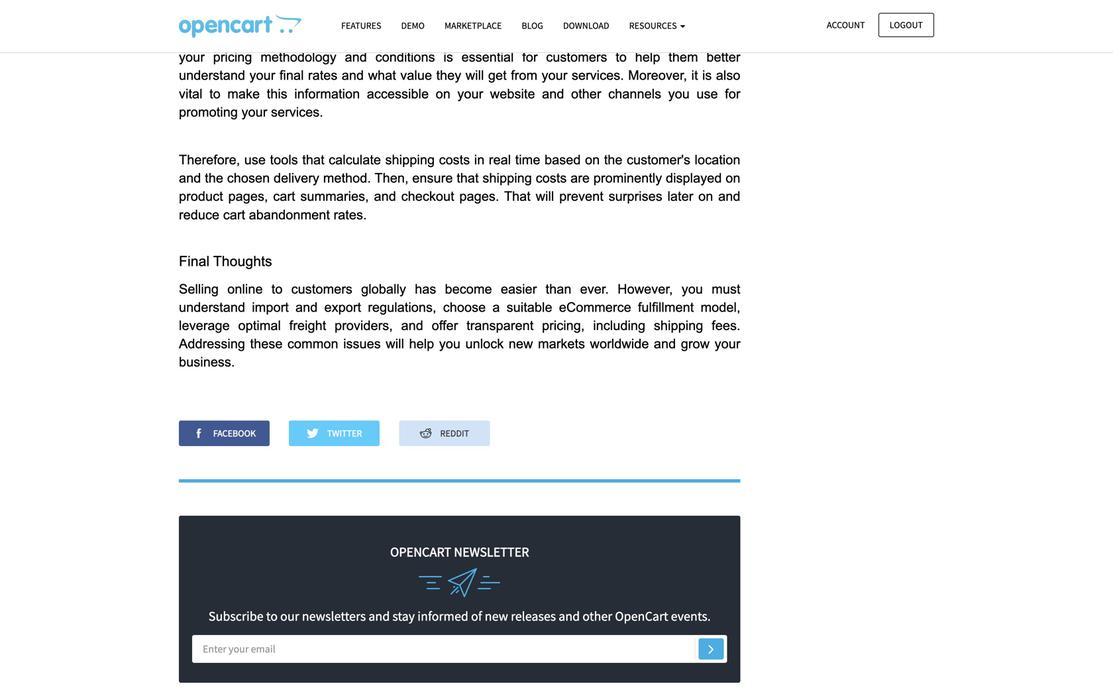 Task type: describe. For each thing, give the bounding box(es) containing it.
regulations,
[[368, 300, 437, 314]]

reddit
[[439, 427, 469, 439]]

chosen
[[227, 171, 270, 185]]

has
[[415, 282, 436, 296]]

to up "promoting"
[[210, 86, 221, 101]]

then,
[[375, 171, 409, 185]]

and left stay
[[369, 608, 390, 625]]

and left "what"
[[342, 68, 364, 83]]

1 vertical spatial services.
[[271, 105, 323, 119]]

surprises
[[609, 189, 663, 204]]

and left grow
[[654, 336, 676, 351]]

and up freight
[[296, 300, 318, 314]]

customers inside , explaining your pricing methodology and conditions is essential for customers to help them better understand your final rates and what value they will get from your services. moreover, it is also vital to make this information accessible on your website and other channels you use for promoting your services.
[[546, 50, 608, 64]]

freight
[[289, 318, 326, 333]]

ever.
[[580, 282, 609, 296]]

understand inside the selling online to customers globally has become easier than ever. however, you must understand import and export regulations, choose a suitable ecommerce fulfillment model, leverage optimal freight providers, and offer transparent pricing, including shipping fees. addressing these common issues will help you unlock new markets worldwide and grow your business.
[[179, 300, 245, 314]]

to up pricing
[[242, 31, 253, 46]]

2 horizontal spatial the
[[604, 152, 623, 167]]

transparent
[[467, 318, 534, 333]]

to left our
[[266, 608, 278, 625]]

understand inside , explaining your pricing methodology and conditions is essential for customers to help them better understand your final rates and what value they will get from your services. moreover, it is also vital to make this information accessible on your website and other channels you use for promoting your services.
[[179, 68, 245, 83]]

summaries,
[[301, 189, 369, 204]]

they
[[437, 68, 462, 83]]

2 vertical spatial the
[[205, 171, 223, 185]]

pricing
[[213, 50, 252, 64]]

demo link
[[391, 14, 435, 37]]

abandonment
[[249, 207, 330, 222]]

our
[[280, 608, 299, 625]]

displayed
[[666, 171, 722, 185]]

providers,
[[335, 318, 393, 333]]

logout
[[890, 19, 923, 31]]

according to ryan zehl, the founder of
[[179, 31, 411, 46]]

subscribe
[[209, 608, 264, 625]]

founder
[[347, 31, 392, 46]]

including
[[593, 318, 646, 333]]

download
[[563, 20, 610, 31]]

selling
[[179, 282, 219, 296]]

selling online to customers globally has become easier than ever. however, you must understand import and export regulations, choose a suitable ecommerce fulfillment model, leverage optimal freight providers, and offer transparent pricing, including shipping fees. addressing these common issues will help you unlock new markets worldwide and grow your business.
[[179, 282, 745, 369]]

import
[[252, 300, 289, 314]]

make
[[228, 86, 260, 101]]

twitter link
[[289, 421, 380, 446]]

demo
[[401, 20, 425, 31]]

your inside the selling online to customers globally has become easier than ever. however, you must understand import and export regulations, choose a suitable ecommerce fulfillment model, leverage optimal freight providers, and offer transparent pricing, including shipping fees. addressing these common issues will help you unlock new markets worldwide and grow your business.
[[715, 336, 741, 351]]

0 horizontal spatial cart
[[223, 207, 245, 222]]

based
[[545, 152, 581, 167]]

get
[[489, 68, 507, 83]]

customer's
[[627, 152, 691, 167]]

fees.
[[712, 318, 741, 333]]

0 horizontal spatial opencart
[[390, 544, 452, 560]]

and up product at the top left
[[179, 171, 201, 185]]

features link
[[331, 14, 391, 37]]

1 horizontal spatial for
[[725, 86, 741, 101]]

also
[[717, 68, 741, 83]]

will inside , explaining your pricing methodology and conditions is essential for customers to help them better understand your final rates and what value they will get from your services. moreover, it is also vital to make this information accessible on your website and other channels you use for promoting your services.
[[466, 68, 484, 83]]

method.
[[323, 171, 371, 185]]

your down according
[[179, 50, 205, 64]]

final
[[280, 68, 304, 83]]

in
[[474, 152, 485, 167]]

0 horizontal spatial that
[[302, 152, 325, 167]]

social reddit image
[[420, 427, 439, 439]]

international shipping regulations: what ecommerce business needs to know image
[[179, 14, 302, 38]]

and down founder
[[345, 50, 367, 64]]

moreover,
[[629, 68, 688, 83]]

value
[[401, 68, 432, 83]]

methodology
[[261, 50, 337, 64]]

and right releases on the left of page
[[559, 608, 580, 625]]

use inside therefore, use tools that calculate shipping costs in real time based on the customer's location and the chosen delivery method. then, ensure that shipping costs are prominently displayed on product pages, cart summaries, and checkout pages. that will prevent surprises later on and reduce cart abandonment rates.
[[244, 152, 266, 167]]

and down "regulations,"
[[401, 318, 424, 333]]

final thoughts
[[179, 253, 272, 269]]

leverage
[[179, 318, 230, 333]]

1 horizontal spatial the
[[325, 31, 344, 46]]

on down location in the top of the page
[[726, 171, 741, 185]]

ryan
[[257, 31, 288, 46]]

1 vertical spatial costs
[[536, 171, 567, 185]]

Enter your email text field
[[192, 635, 728, 663]]

conditions
[[376, 50, 435, 64]]

vital
[[179, 86, 203, 101]]

this
[[267, 86, 288, 101]]

1 vertical spatial of
[[471, 608, 482, 625]]

model,
[[701, 300, 741, 314]]

calculate
[[329, 152, 381, 167]]

resources link
[[620, 14, 696, 37]]

choose
[[443, 300, 486, 314]]

optimal
[[238, 318, 281, 333]]

are
[[571, 171, 590, 185]]

suitable
[[507, 300, 553, 314]]

your down they at the left of the page
[[458, 86, 483, 101]]

0 vertical spatial of
[[396, 31, 407, 46]]

channels
[[609, 86, 662, 101]]

, explaining your pricing methodology and conditions is essential for customers to help them better understand your final rates and what value they will get from your services. moreover, it is also vital to make this information accessible on your website and other channels you use for promoting your services.
[[179, 31, 745, 119]]

later
[[668, 189, 694, 204]]

informed
[[418, 608, 469, 625]]

offer
[[432, 318, 458, 333]]

marketplace link
[[435, 14, 512, 37]]

business.
[[179, 355, 235, 369]]

2 vertical spatial you
[[439, 336, 461, 351]]

1 horizontal spatial that
[[457, 171, 479, 185]]

rates
[[308, 68, 338, 83]]

addressing
[[179, 336, 245, 351]]

resources
[[630, 20, 679, 31]]

globally
[[361, 282, 406, 296]]

therefore, use tools that calculate shipping costs in real time based on the customer's location and the chosen delivery method. then, ensure that shipping costs are prominently displayed on product pages, cart summaries, and checkout pages. that will prevent surprises later on and reduce cart abandonment rates.
[[179, 152, 745, 222]]

your down make
[[242, 105, 267, 119]]

1 vertical spatial you
[[682, 282, 703, 296]]

opencart newsletter
[[390, 544, 529, 560]]

explaining
[[681, 31, 741, 46]]

account
[[827, 19, 866, 31]]

you inside , explaining your pricing methodology and conditions is essential for customers to help them better understand your final rates and what value they will get from your services. moreover, it is also vital to make this information accessible on your website and other channels you use for promoting your services.
[[669, 86, 690, 101]]

,
[[674, 31, 677, 46]]



Task type: locate. For each thing, give the bounding box(es) containing it.
social facebook image
[[193, 427, 211, 439]]

1 horizontal spatial cart
[[273, 189, 295, 204]]

new left releases on the left of page
[[485, 608, 508, 625]]

1 vertical spatial understand
[[179, 300, 245, 314]]

zehl,
[[292, 31, 321, 46]]

you down offer
[[439, 336, 461, 351]]

your down fees.
[[715, 336, 741, 351]]

markets
[[538, 336, 585, 351]]

cart up abandonment
[[273, 189, 295, 204]]

new inside the selling online to customers globally has become easier than ever. however, you must understand import and export regulations, choose a suitable ecommerce fulfillment model, leverage optimal freight providers, and offer transparent pricing, including shipping fees. addressing these common issues will help you unlock new markets worldwide and grow your business.
[[509, 336, 533, 351]]

thoughts
[[213, 253, 272, 269]]

the down therefore,
[[205, 171, 223, 185]]

must
[[712, 282, 741, 296]]

events.
[[671, 608, 711, 625]]

customers up export
[[291, 282, 353, 296]]

these
[[250, 336, 283, 351]]

newsletters
[[302, 608, 366, 625]]

understand up leverage
[[179, 300, 245, 314]]

0 vertical spatial opencart
[[390, 544, 452, 560]]

you
[[669, 86, 690, 101], [682, 282, 703, 296], [439, 336, 461, 351]]

for up from
[[523, 50, 538, 64]]

0 vertical spatial other
[[571, 86, 602, 101]]

rates.
[[334, 207, 367, 222]]

0 vertical spatial that
[[302, 152, 325, 167]]

better
[[707, 50, 741, 64]]

and down then, on the left top of page
[[374, 189, 396, 204]]

blog link
[[512, 14, 554, 37]]

cart
[[273, 189, 295, 204], [223, 207, 245, 222]]

tools
[[270, 152, 298, 167]]

1 horizontal spatial opencart
[[615, 608, 669, 625]]

pricing,
[[542, 318, 585, 333]]

twitter
[[326, 427, 362, 439]]

0 horizontal spatial of
[[396, 31, 407, 46]]

that
[[504, 189, 531, 204]]

time
[[516, 152, 541, 167]]

0 vertical spatial cart
[[273, 189, 295, 204]]

services.
[[572, 68, 624, 83], [271, 105, 323, 119]]

common
[[288, 336, 339, 351]]

0 vertical spatial shipping
[[386, 152, 435, 167]]

checkout
[[401, 189, 455, 204]]

0 vertical spatial you
[[669, 86, 690, 101]]

of right informed
[[471, 608, 482, 625]]

to up import
[[272, 282, 283, 296]]

shipping up then, on the left top of page
[[386, 152, 435, 167]]

1 vertical spatial new
[[485, 608, 508, 625]]

1 vertical spatial use
[[244, 152, 266, 167]]

a
[[493, 300, 500, 314]]

download link
[[554, 14, 620, 37]]

account link
[[816, 13, 877, 37]]

will right issues on the left of page
[[386, 336, 404, 351]]

on up are
[[585, 152, 600, 167]]

costs down based
[[536, 171, 567, 185]]

help up moreover,
[[636, 50, 661, 64]]

1 vertical spatial opencart
[[615, 608, 669, 625]]

1 vertical spatial shipping
[[483, 171, 532, 185]]

angle right image
[[709, 641, 715, 657]]

other right releases on the left of page
[[583, 608, 613, 625]]

use down it
[[697, 86, 718, 101]]

understand down pricing
[[179, 68, 245, 83]]

to up channels
[[616, 50, 627, 64]]

1 vertical spatial that
[[457, 171, 479, 185]]

your up this
[[250, 68, 275, 83]]

0 vertical spatial will
[[466, 68, 484, 83]]

on down displayed
[[699, 189, 714, 204]]

0 vertical spatial new
[[509, 336, 533, 351]]

become
[[445, 282, 492, 296]]

0 vertical spatial help
[[636, 50, 661, 64]]

is right it
[[703, 68, 712, 83]]

1 vertical spatial for
[[725, 86, 741, 101]]

understand
[[179, 68, 245, 83], [179, 300, 245, 314]]

shipping inside the selling online to customers globally has become easier than ever. however, you must understand import and export regulations, choose a suitable ecommerce fulfillment model, leverage optimal freight providers, and offer transparent pricing, including shipping fees. addressing these common issues will help you unlock new markets worldwide and grow your business.
[[654, 318, 704, 333]]

0 horizontal spatial is
[[444, 50, 453, 64]]

on down they at the left of the page
[[436, 86, 451, 101]]

social twitter image
[[307, 427, 326, 439]]

help down offer
[[409, 336, 434, 351]]

1 vertical spatial cart
[[223, 207, 245, 222]]

other inside , explaining your pricing methodology and conditions is essential for customers to help them better understand your final rates and what value they will get from your services. moreover, it is also vital to make this information accessible on your website and other channels you use for promoting your services.
[[571, 86, 602, 101]]

services. down this
[[271, 105, 323, 119]]

your
[[179, 50, 205, 64], [250, 68, 275, 83], [542, 68, 568, 83], [458, 86, 483, 101], [242, 105, 267, 119], [715, 336, 741, 351]]

newsletter
[[454, 544, 529, 560]]

real
[[489, 152, 511, 167]]

shipping down fulfillment in the right top of the page
[[654, 318, 704, 333]]

1 vertical spatial is
[[703, 68, 712, 83]]

pages.
[[460, 189, 499, 204]]

than
[[546, 282, 572, 296]]

0 vertical spatial for
[[523, 50, 538, 64]]

customers
[[546, 50, 608, 64], [291, 282, 353, 296]]

1 vertical spatial customers
[[291, 282, 353, 296]]

1 vertical spatial will
[[536, 189, 554, 204]]

0 horizontal spatial customers
[[291, 282, 353, 296]]

help
[[636, 50, 661, 64], [409, 336, 434, 351]]

customers inside the selling online to customers globally has become easier than ever. however, you must understand import and export regulations, choose a suitable ecommerce fulfillment model, leverage optimal freight providers, and offer transparent pricing, including shipping fees. addressing these common issues will help you unlock new markets worldwide and grow your business.
[[291, 282, 353, 296]]

shipping down real
[[483, 171, 532, 185]]

website
[[490, 86, 535, 101]]

prominently
[[594, 171, 662, 185]]

however,
[[618, 282, 673, 296]]

the
[[325, 31, 344, 46], [604, 152, 623, 167], [205, 171, 223, 185]]

1 horizontal spatial help
[[636, 50, 661, 64]]

use up chosen on the top
[[244, 152, 266, 167]]

and
[[345, 50, 367, 64], [342, 68, 364, 83], [542, 86, 564, 101], [179, 171, 201, 185], [374, 189, 396, 204], [719, 189, 741, 204], [296, 300, 318, 314], [401, 318, 424, 333], [654, 336, 676, 351], [369, 608, 390, 625], [559, 608, 580, 625]]

1 horizontal spatial costs
[[536, 171, 567, 185]]

0 vertical spatial services.
[[572, 68, 624, 83]]

location
[[695, 152, 741, 167]]

delivery
[[274, 171, 319, 185]]

services. up channels
[[572, 68, 624, 83]]

0 horizontal spatial help
[[409, 336, 434, 351]]

export
[[324, 300, 361, 314]]

will down essential
[[466, 68, 484, 83]]

customers down download "link"
[[546, 50, 608, 64]]

to inside the selling online to customers globally has become easier than ever. however, you must understand import and export regulations, choose a suitable ecommerce fulfillment model, leverage optimal freight providers, and offer transparent pricing, including shipping fees. addressing these common issues will help you unlock new markets worldwide and grow your business.
[[272, 282, 283, 296]]

new
[[509, 336, 533, 351], [485, 608, 508, 625]]

that up pages.
[[457, 171, 479, 185]]

final
[[179, 253, 210, 269]]

2 horizontal spatial shipping
[[654, 318, 704, 333]]

cart down pages,
[[223, 207, 245, 222]]

prevent
[[560, 189, 604, 204]]

them
[[669, 50, 698, 64]]

releases
[[511, 608, 556, 625]]

accessible
[[367, 86, 429, 101]]

1 understand from the top
[[179, 68, 245, 83]]

0 horizontal spatial services.
[[271, 105, 323, 119]]

you up fulfillment in the right top of the page
[[682, 282, 703, 296]]

is up they at the left of the page
[[444, 50, 453, 64]]

subscribe to our newsletters and stay informed of new releases and other opencart events.
[[209, 608, 711, 625]]

new down transparent
[[509, 336, 533, 351]]

1 horizontal spatial customers
[[546, 50, 608, 64]]

issues
[[343, 336, 381, 351]]

1 horizontal spatial new
[[509, 336, 533, 351]]

0 horizontal spatial will
[[386, 336, 404, 351]]

0 horizontal spatial the
[[205, 171, 223, 185]]

pages,
[[228, 189, 268, 204]]

unlock
[[466, 336, 504, 351]]

and down location in the top of the page
[[719, 189, 741, 204]]

opencart
[[390, 544, 452, 560], [615, 608, 669, 625]]

the up prominently
[[604, 152, 623, 167]]

blog
[[522, 20, 544, 31]]

2 vertical spatial shipping
[[654, 318, 704, 333]]

2 understand from the top
[[179, 300, 245, 314]]

1 vertical spatial other
[[583, 608, 613, 625]]

and right website
[[542, 86, 564, 101]]

0 vertical spatial costs
[[439, 152, 470, 167]]

you down moreover,
[[669, 86, 690, 101]]

0 vertical spatial the
[[325, 31, 344, 46]]

of up 'conditions'
[[396, 31, 407, 46]]

it
[[692, 68, 698, 83]]

will inside the selling online to customers globally has become easier than ever. however, you must understand import and export regulations, choose a suitable ecommerce fulfillment model, leverage optimal freight providers, and offer transparent pricing, including shipping fees. addressing these common issues will help you unlock new markets worldwide and grow your business.
[[386, 336, 404, 351]]

2 horizontal spatial will
[[536, 189, 554, 204]]

1 vertical spatial the
[[604, 152, 623, 167]]

0 vertical spatial customers
[[546, 50, 608, 64]]

other left channels
[[571, 86, 602, 101]]

ensure
[[413, 171, 453, 185]]

costs left in
[[439, 152, 470, 167]]

use inside , explaining your pricing methodology and conditions is essential for customers to help them better understand your final rates and what value they will get from your services. moreover, it is also vital to make this information accessible on your website and other channels you use for promoting your services.
[[697, 86, 718, 101]]

0 horizontal spatial costs
[[439, 152, 470, 167]]

your right from
[[542, 68, 568, 83]]

0 horizontal spatial for
[[523, 50, 538, 64]]

1 vertical spatial help
[[409, 336, 434, 351]]

on inside , explaining your pricing methodology and conditions is essential for customers to help them better understand your final rates and what value they will get from your services. moreover, it is also vital to make this information accessible on your website and other channels you use for promoting your services.
[[436, 86, 451, 101]]

according
[[179, 31, 238, 46]]

marketplace
[[445, 20, 502, 31]]

the right zehl,
[[325, 31, 344, 46]]

online
[[228, 282, 263, 296]]

1 horizontal spatial services.
[[572, 68, 624, 83]]

for down also
[[725, 86, 741, 101]]

1 horizontal spatial shipping
[[483, 171, 532, 185]]

0 vertical spatial use
[[697, 86, 718, 101]]

will right that
[[536, 189, 554, 204]]

1 horizontal spatial will
[[466, 68, 484, 83]]

what
[[368, 68, 396, 83]]

that
[[302, 152, 325, 167], [457, 171, 479, 185]]

features
[[341, 20, 382, 31]]

1 horizontal spatial use
[[697, 86, 718, 101]]

facebook link
[[179, 421, 270, 446]]

fulfillment
[[638, 300, 694, 314]]

grow
[[681, 336, 710, 351]]

0 horizontal spatial new
[[485, 608, 508, 625]]

logout link
[[879, 13, 935, 37]]

0 horizontal spatial use
[[244, 152, 266, 167]]

information
[[295, 86, 360, 101]]

that up the delivery
[[302, 152, 325, 167]]

will inside therefore, use tools that calculate shipping costs in real time based on the customer's location and the chosen delivery method. then, ensure that shipping costs are prominently displayed on product pages, cart summaries, and checkout pages. that will prevent surprises later on and reduce cart abandonment rates.
[[536, 189, 554, 204]]

facebook
[[211, 427, 256, 439]]

1 horizontal spatial of
[[471, 608, 482, 625]]

help inside , explaining your pricing methodology and conditions is essential for customers to help them better understand your final rates and what value they will get from your services. moreover, it is also vital to make this information accessible on your website and other channels you use for promoting your services.
[[636, 50, 661, 64]]

1 horizontal spatial is
[[703, 68, 712, 83]]

0 horizontal spatial shipping
[[386, 152, 435, 167]]

help inside the selling online to customers globally has become easier than ever. however, you must understand import and export regulations, choose a suitable ecommerce fulfillment model, leverage optimal freight providers, and offer transparent pricing, including shipping fees. addressing these common issues will help you unlock new markets worldwide and grow your business.
[[409, 336, 434, 351]]

ecommerce
[[559, 300, 632, 314]]

0 vertical spatial understand
[[179, 68, 245, 83]]

2 vertical spatial will
[[386, 336, 404, 351]]

0 vertical spatial is
[[444, 50, 453, 64]]



Task type: vqa. For each thing, say whether or not it's contained in the screenshot.
Including
yes



